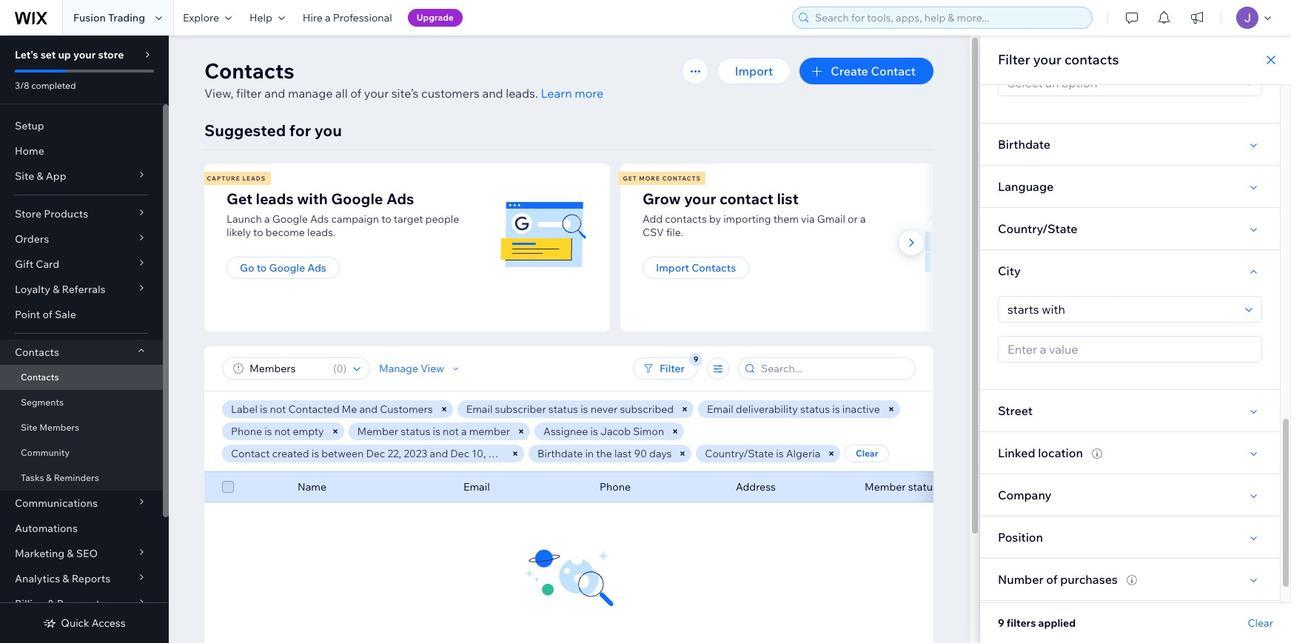 Task type: vqa. For each thing, say whether or not it's contained in the screenshot.
and
yes



Task type: describe. For each thing, give the bounding box(es) containing it.
language
[[999, 179, 1054, 194]]

campaign
[[331, 213, 379, 226]]

import contacts
[[656, 262, 737, 275]]

filter for filter
[[660, 362, 685, 376]]

segments
[[21, 397, 64, 408]]

1 2023 from the left
[[404, 447, 428, 461]]

jacob
[[601, 425, 631, 439]]

contacts button
[[0, 340, 163, 365]]

create
[[831, 64, 869, 79]]

leads
[[243, 175, 266, 182]]

& for site
[[37, 170, 43, 183]]

deliverability
[[736, 403, 798, 416]]

site's
[[392, 86, 419, 101]]

& for loyalty
[[53, 283, 60, 296]]

launch
[[227, 213, 262, 226]]

payments
[[57, 598, 105, 611]]

import button
[[718, 58, 791, 84]]

contacts
[[663, 175, 701, 182]]

me
[[342, 403, 357, 416]]

3/8 completed
[[15, 80, 76, 91]]

member
[[469, 425, 511, 439]]

orders
[[15, 233, 49, 246]]

go to google ads button
[[227, 257, 340, 279]]

between
[[322, 447, 364, 461]]

site & app button
[[0, 164, 163, 189]]

9 filters applied
[[999, 617, 1077, 630]]

create contact
[[831, 64, 916, 79]]

and right customers
[[483, 86, 503, 101]]

0 vertical spatial google
[[331, 190, 383, 208]]

via
[[802, 213, 815, 226]]

you
[[315, 121, 342, 140]]

gift card button
[[0, 252, 163, 277]]

select an option field for city
[[1004, 297, 1242, 322]]

filters
[[1007, 617, 1037, 630]]

filter for filter your contacts
[[999, 51, 1031, 68]]

home link
[[0, 139, 163, 164]]

not left member
[[443, 425, 459, 439]]

2 dec from the left
[[451, 447, 470, 461]]

0 vertical spatial contacts
[[1065, 51, 1120, 68]]

get
[[227, 190, 253, 208]]

and right me
[[360, 403, 378, 416]]

a inside "get leads with google ads launch a google ads campaign to target people likely to become leads."
[[264, 213, 270, 226]]

90
[[634, 447, 647, 461]]

& for billing
[[48, 598, 54, 611]]

upgrade button
[[408, 9, 463, 27]]

clear for the bottom clear button
[[1249, 617, 1274, 630]]

linked location
[[999, 446, 1084, 461]]

contact inside button
[[872, 64, 916, 79]]

9
[[999, 617, 1005, 630]]

segments link
[[0, 390, 163, 416]]

marketing
[[15, 547, 65, 561]]

customers
[[380, 403, 433, 416]]

reminders
[[54, 473, 99, 484]]

members
[[39, 422, 79, 433]]

manage
[[288, 86, 333, 101]]

birthdate in the last 90 days
[[538, 447, 672, 461]]

manage view
[[379, 362, 445, 376]]

setup link
[[0, 113, 163, 139]]

import for import contacts
[[656, 262, 690, 275]]

contacts inside contacts view, filter and manage all of your site's customers and leads. learn more
[[204, 58, 295, 84]]

community link
[[0, 441, 163, 466]]

clear for leftmost clear button
[[856, 448, 879, 459]]

is left "empty"
[[265, 425, 272, 439]]

sidebar element
[[0, 36, 169, 644]]

store products
[[15, 207, 88, 221]]

loyalty
[[15, 283, 50, 296]]

point of sale
[[15, 308, 76, 322]]

city
[[999, 264, 1021, 279]]

address
[[736, 481, 776, 494]]

create contact button
[[800, 58, 934, 84]]

and right filter
[[265, 86, 285, 101]]

point of sale link
[[0, 302, 163, 327]]

filter button
[[633, 358, 699, 380]]

is right the label at the bottom of page
[[260, 403, 268, 416]]

all
[[336, 86, 348, 101]]

filter
[[236, 86, 262, 101]]

tasks & reminders link
[[0, 466, 163, 491]]

learn more button
[[541, 84, 604, 102]]

0
[[337, 362, 343, 376]]

( 0 )
[[333, 362, 347, 376]]

ads inside the go to google ads button
[[308, 262, 327, 275]]

get leads with google ads launch a google ads campaign to target people likely to become leads.
[[227, 190, 460, 239]]

view,
[[204, 86, 234, 101]]

simon
[[633, 425, 665, 439]]

is down customers
[[433, 425, 441, 439]]

never
[[591, 403, 618, 416]]

member for member status is not a member
[[357, 425, 399, 439]]

member status is not a member
[[357, 425, 511, 439]]

your inside grow your contact list add contacts by importing them via gmail or a csv file.
[[685, 190, 717, 208]]

list
[[777, 190, 799, 208]]

view
[[421, 362, 445, 376]]

billing & payments
[[15, 598, 105, 611]]

import contacts button
[[643, 257, 750, 279]]

algeria
[[787, 447, 821, 461]]

a left member
[[461, 425, 467, 439]]

to inside the go to google ads button
[[257, 262, 267, 275]]

site & app
[[15, 170, 66, 183]]

capture
[[207, 175, 240, 182]]

site for site members
[[21, 422, 37, 433]]

referrals
[[62, 283, 106, 296]]

number of purchases
[[999, 573, 1119, 587]]

analytics & reports button
[[0, 567, 163, 592]]

quick access button
[[43, 617, 126, 630]]

marketing & seo
[[15, 547, 98, 561]]

filter your contacts
[[999, 51, 1120, 68]]

tasks
[[21, 473, 44, 484]]

email for email subscriber status is never subscribed
[[467, 403, 493, 416]]

country/state for country/state
[[999, 222, 1078, 236]]

store
[[15, 207, 42, 221]]

email down 10,
[[464, 481, 490, 494]]

position
[[999, 530, 1044, 545]]

email for email deliverability status is inactive
[[708, 403, 734, 416]]

products
[[44, 207, 88, 221]]

1 dec from the left
[[366, 447, 385, 461]]

more
[[640, 175, 661, 182]]



Task type: locate. For each thing, give the bounding box(es) containing it.
phone for phone is not empty
[[231, 425, 262, 439]]

email up member
[[467, 403, 493, 416]]

grow
[[643, 190, 681, 208]]

1 horizontal spatial filter
[[999, 51, 1031, 68]]

1 vertical spatial import
[[656, 262, 690, 275]]

dec left 22,
[[366, 447, 385, 461]]

1 vertical spatial of
[[43, 308, 53, 322]]

country/state
[[999, 222, 1078, 236], [706, 447, 774, 461]]

2 vertical spatial google
[[269, 262, 305, 275]]

to left target
[[382, 213, 392, 226]]

go
[[240, 262, 254, 275]]

filter
[[999, 51, 1031, 68], [660, 362, 685, 376]]

to right likely on the left
[[253, 226, 263, 239]]

analytics & reports
[[15, 573, 111, 586]]

country/state up address
[[706, 447, 774, 461]]

0 vertical spatial of
[[351, 86, 362, 101]]

& right tasks
[[46, 473, 52, 484]]

site
[[15, 170, 34, 183], [21, 422, 37, 433]]

1 vertical spatial select an option field
[[1004, 297, 1242, 322]]

0 vertical spatial contact
[[872, 64, 916, 79]]

with
[[297, 190, 328, 208]]

billing
[[15, 598, 45, 611]]

1 vertical spatial country/state
[[706, 447, 774, 461]]

quick
[[61, 617, 89, 630]]

for
[[290, 121, 311, 140]]

& for tasks
[[46, 473, 52, 484]]

0 vertical spatial select an option field
[[1004, 70, 1242, 96]]

& left reports
[[62, 573, 69, 586]]

marketing & seo button
[[0, 542, 163, 567]]

subscribed
[[620, 403, 674, 416]]

0 vertical spatial leads.
[[506, 86, 538, 101]]

a
[[325, 11, 331, 24], [264, 213, 270, 226], [861, 213, 866, 226], [461, 425, 467, 439]]

setup
[[15, 119, 44, 133]]

0 vertical spatial clear
[[856, 448, 879, 459]]

customers
[[422, 86, 480, 101]]

contacts inside popup button
[[15, 346, 59, 359]]

select an option field up enter a value text field
[[1004, 297, 1242, 322]]

assignee is jacob simon
[[544, 425, 665, 439]]

google
[[331, 190, 383, 208], [272, 213, 308, 226], [269, 262, 305, 275]]

2 2023 from the left
[[489, 447, 513, 461]]

contacts view, filter and manage all of your site's customers and leads. learn more
[[204, 58, 604, 101]]

10,
[[472, 447, 486, 461]]

birthdate down 'assignee'
[[538, 447, 583, 461]]

card
[[36, 258, 59, 271]]

leads. down with
[[307, 226, 336, 239]]

2023 right 10,
[[489, 447, 513, 461]]

country/state for country/state is algeria
[[706, 447, 774, 461]]

name
[[298, 481, 327, 494]]

0 horizontal spatial import
[[656, 262, 690, 275]]

phone down last
[[600, 481, 631, 494]]

0 vertical spatial birthdate
[[999, 137, 1051, 152]]

& left app
[[37, 170, 43, 183]]

purchases
[[1061, 573, 1119, 587]]

contacts link
[[0, 365, 163, 390]]

& inside marketing & seo dropdown button
[[67, 547, 74, 561]]

status
[[549, 403, 579, 416], [801, 403, 831, 416], [401, 425, 431, 439], [909, 481, 939, 494]]

0 horizontal spatial of
[[43, 308, 53, 322]]

get
[[623, 175, 638, 182]]

ads down "get leads with google ads launch a google ads campaign to target people likely to become leads."
[[308, 262, 327, 275]]

of for point of sale
[[43, 308, 53, 322]]

filter inside button
[[660, 362, 685, 376]]

1 horizontal spatial phone
[[600, 481, 631, 494]]

hire a professional link
[[294, 0, 401, 36]]

site for site & app
[[15, 170, 34, 183]]

in
[[586, 447, 594, 461]]

& inside analytics & reports popup button
[[62, 573, 69, 586]]

by
[[710, 213, 722, 226]]

contact
[[720, 190, 774, 208]]

ads
[[387, 190, 414, 208], [310, 213, 329, 226], [308, 262, 327, 275]]

& right billing
[[48, 598, 54, 611]]

1 vertical spatial clear
[[1249, 617, 1274, 630]]

not for empty
[[275, 425, 291, 439]]

list
[[202, 164, 1033, 332]]

sale
[[55, 308, 76, 322]]

& inside loyalty & referrals popup button
[[53, 283, 60, 296]]

1 vertical spatial filter
[[660, 362, 685, 376]]

0 vertical spatial import
[[735, 64, 774, 79]]

gift card
[[15, 258, 59, 271]]

orders button
[[0, 227, 163, 252]]

1 vertical spatial contacts
[[665, 213, 707, 226]]

1 horizontal spatial contacts
[[1065, 51, 1120, 68]]

0 horizontal spatial contact
[[231, 447, 270, 461]]

1 vertical spatial phone
[[600, 481, 631, 494]]

1 horizontal spatial 2023
[[489, 447, 513, 461]]

& inside billing & payments dropdown button
[[48, 598, 54, 611]]

birthdate for birthdate in the last 90 days
[[538, 447, 583, 461]]

leads. inside contacts view, filter and manage all of your site's customers and leads. learn more
[[506, 86, 538, 101]]

birthdate up language
[[999, 137, 1051, 152]]

reports
[[72, 573, 111, 586]]

likely
[[227, 226, 251, 239]]

1 vertical spatial clear button
[[1249, 617, 1274, 630]]

1 horizontal spatial contact
[[872, 64, 916, 79]]

of for number of purchases
[[1047, 573, 1058, 587]]

2023 right 22,
[[404, 447, 428, 461]]

0 horizontal spatial leads.
[[307, 226, 336, 239]]

leads. left learn
[[506, 86, 538, 101]]

label is not contacted me and customers
[[231, 403, 433, 416]]

0 vertical spatial phone
[[231, 425, 262, 439]]

contacts up filter
[[204, 58, 295, 84]]

1 vertical spatial google
[[272, 213, 308, 226]]

select an option field down filter your contacts
[[1004, 70, 1242, 96]]

& inside site & app dropdown button
[[37, 170, 43, 183]]

google down become
[[269, 262, 305, 275]]

0 horizontal spatial dec
[[366, 447, 385, 461]]

3/8
[[15, 80, 29, 91]]

0 horizontal spatial clear button
[[845, 445, 890, 463]]

1 vertical spatial contact
[[231, 447, 270, 461]]

days
[[650, 447, 672, 461]]

google down 'leads'
[[272, 213, 308, 226]]

1 horizontal spatial member
[[865, 481, 906, 494]]

0 horizontal spatial phone
[[231, 425, 262, 439]]

add
[[643, 213, 663, 226]]

or
[[848, 213, 858, 226]]

gmail
[[818, 213, 846, 226]]

go to google ads
[[240, 262, 327, 275]]

country/state down language
[[999, 222, 1078, 236]]

get more contacts
[[623, 175, 701, 182]]

site down segments
[[21, 422, 37, 433]]

1 horizontal spatial leads.
[[506, 86, 538, 101]]

quick access
[[61, 617, 126, 630]]

& for marketing
[[67, 547, 74, 561]]

1 horizontal spatial country/state
[[999, 222, 1078, 236]]

1 horizontal spatial import
[[735, 64, 774, 79]]

list containing get leads with google ads
[[202, 164, 1033, 332]]

1 select an option field from the top
[[1004, 70, 1242, 96]]

1 vertical spatial birthdate
[[538, 447, 583, 461]]

explore
[[183, 11, 219, 24]]

and down member status is not a member
[[430, 447, 448, 461]]

import for import
[[735, 64, 774, 79]]

dec left 10,
[[451, 447, 470, 461]]

not up the phone is not empty
[[270, 403, 286, 416]]

birthdate
[[999, 137, 1051, 152], [538, 447, 583, 461]]

contact down the phone is not empty
[[231, 447, 270, 461]]

site members link
[[0, 416, 163, 441]]

manage
[[379, 362, 419, 376]]

of right number
[[1047, 573, 1058, 587]]

csv
[[643, 226, 664, 239]]

contacts inside button
[[692, 262, 737, 275]]

clear inside button
[[856, 448, 879, 459]]

phone down the label at the bottom of page
[[231, 425, 262, 439]]

& inside tasks & reminders link
[[46, 473, 52, 484]]

your inside contacts view, filter and manage all of your site's customers and leads. learn more
[[364, 86, 389, 101]]

a right or
[[861, 213, 866, 226]]

google inside button
[[269, 262, 305, 275]]

not
[[270, 403, 286, 416], [275, 425, 291, 439], [443, 425, 459, 439]]

0 vertical spatial filter
[[999, 51, 1031, 68]]

of
[[351, 86, 362, 101], [43, 308, 53, 322], [1047, 573, 1058, 587]]

Unsaved view field
[[245, 359, 329, 379]]

your inside sidebar element
[[73, 48, 96, 61]]

0 vertical spatial clear button
[[845, 445, 890, 463]]

0 horizontal spatial member
[[357, 425, 399, 439]]

1 vertical spatial member
[[865, 481, 906, 494]]

communications button
[[0, 491, 163, 516]]

1 horizontal spatial clear
[[1249, 617, 1274, 630]]

hire a professional
[[303, 11, 392, 24]]

1 horizontal spatial of
[[351, 86, 362, 101]]

0 horizontal spatial filter
[[660, 362, 685, 376]]

access
[[92, 617, 126, 630]]

ads down with
[[310, 213, 329, 226]]

0 horizontal spatial contacts
[[665, 213, 707, 226]]

0 horizontal spatial clear
[[856, 448, 879, 459]]

Select an option field
[[1004, 70, 1242, 96], [1004, 297, 1242, 322]]

hire
[[303, 11, 323, 24]]

email left deliverability
[[708, 403, 734, 416]]

select an option field for filter your contacts
[[1004, 70, 1242, 96]]

last
[[615, 447, 632, 461]]

them
[[774, 213, 799, 226]]

ads up target
[[387, 190, 414, 208]]

not for contacted
[[270, 403, 286, 416]]

to right go
[[257, 262, 267, 275]]

more
[[575, 86, 604, 101]]

contacts inside grow your contact list add contacts by importing them via gmail or a csv file.
[[665, 213, 707, 226]]

0 vertical spatial country/state
[[999, 222, 1078, 236]]

phone for phone
[[600, 481, 631, 494]]

& right loyalty
[[53, 283, 60, 296]]

set
[[41, 48, 56, 61]]

loyalty & referrals
[[15, 283, 106, 296]]

become
[[266, 226, 305, 239]]

is left the inactive
[[833, 403, 841, 416]]

contacts down by
[[692, 262, 737, 275]]

member
[[357, 425, 399, 439], [865, 481, 906, 494]]

1 horizontal spatial dec
[[451, 447, 470, 461]]

of inside contacts view, filter and manage all of your site's customers and leads. learn more
[[351, 86, 362, 101]]

let's
[[15, 48, 38, 61]]

not up created
[[275, 425, 291, 439]]

of right all
[[351, 86, 362, 101]]

applied
[[1039, 617, 1077, 630]]

0 vertical spatial member
[[357, 425, 399, 439]]

is left never
[[581, 403, 589, 416]]

a down 'leads'
[[264, 213, 270, 226]]

street
[[999, 404, 1033, 419]]

let's set up your store
[[15, 48, 124, 61]]

2 select an option field from the top
[[1004, 297, 1242, 322]]

contacts down point of sale
[[15, 346, 59, 359]]

google up campaign
[[331, 190, 383, 208]]

Search... field
[[757, 359, 911, 379]]

site inside site & app dropdown button
[[15, 170, 34, 183]]

suggested
[[204, 121, 286, 140]]

tasks & reminders
[[21, 473, 99, 484]]

a inside grow your contact list add contacts by importing them via gmail or a csv file.
[[861, 213, 866, 226]]

member for member status
[[865, 481, 906, 494]]

is down "empty"
[[312, 447, 319, 461]]

0 horizontal spatial 2023
[[404, 447, 428, 461]]

suggested for you
[[204, 121, 342, 140]]

1 vertical spatial leads.
[[307, 226, 336, 239]]

is left jacob at the left bottom
[[591, 425, 598, 439]]

is left algeria
[[777, 447, 784, 461]]

1 vertical spatial site
[[21, 422, 37, 433]]

Search for tools, apps, help & more... field
[[811, 7, 1088, 28]]

leads. inside "get leads with google ads launch a google ads campaign to target people likely to become leads."
[[307, 226, 336, 239]]

help button
[[241, 0, 294, 36]]

of inside sidebar element
[[43, 308, 53, 322]]

None checkbox
[[222, 479, 234, 496]]

site down home
[[15, 170, 34, 183]]

0 horizontal spatial birthdate
[[538, 447, 583, 461]]

location
[[1039, 446, 1084, 461]]

birthdate for birthdate
[[999, 137, 1051, 152]]

& for analytics
[[62, 573, 69, 586]]

of left sale
[[43, 308, 53, 322]]

& left seo
[[67, 547, 74, 561]]

2 vertical spatial ads
[[308, 262, 327, 275]]

site inside site members link
[[21, 422, 37, 433]]

automations
[[15, 522, 78, 536]]

22,
[[388, 447, 402, 461]]

Enter a value text field
[[1004, 337, 1258, 362]]

fusion
[[73, 11, 106, 24]]

1 vertical spatial ads
[[310, 213, 329, 226]]

2 horizontal spatial of
[[1047, 573, 1058, 587]]

0 vertical spatial site
[[15, 170, 34, 183]]

automations link
[[0, 516, 163, 542]]

0 horizontal spatial country/state
[[706, 447, 774, 461]]

clear
[[856, 448, 879, 459], [1249, 617, 1274, 630]]

1 horizontal spatial clear button
[[1249, 617, 1274, 630]]

1 horizontal spatial birthdate
[[999, 137, 1051, 152]]

created
[[272, 447, 309, 461]]

0 vertical spatial ads
[[387, 190, 414, 208]]

empty
[[293, 425, 324, 439]]

contacts up segments
[[21, 372, 59, 383]]

a right hire
[[325, 11, 331, 24]]

contact right create
[[872, 64, 916, 79]]

learn
[[541, 86, 572, 101]]

2 vertical spatial of
[[1047, 573, 1058, 587]]



